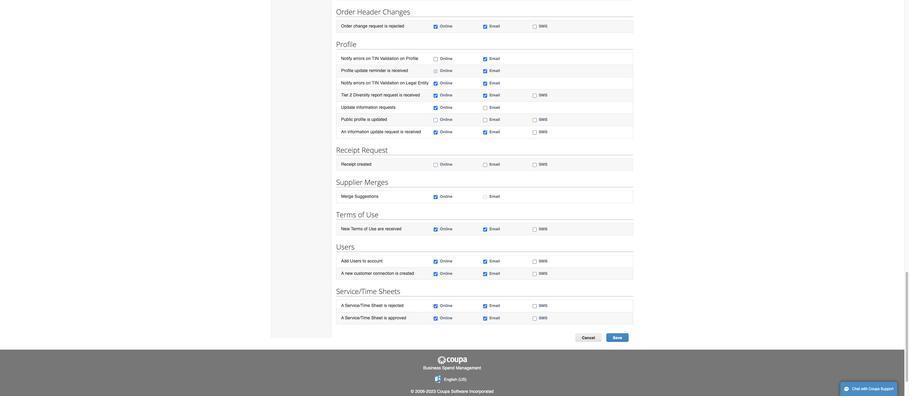 Task type: describe. For each thing, give the bounding box(es) containing it.
business spend management
[[423, 366, 481, 371]]

customer
[[354, 271, 372, 276]]

change
[[354, 24, 368, 28]]

online for order change request is rejected
[[440, 24, 453, 28]]

english
[[444, 378, 457, 382]]

a for a service/time sheet is rejected
[[341, 304, 344, 308]]

email for notify errors on tin validation on profile
[[490, 56, 500, 61]]

request
[[362, 145, 388, 155]]

profile update reminder is received
[[341, 68, 408, 73]]

update information requests
[[341, 105, 396, 110]]

support
[[881, 387, 894, 392]]

are
[[378, 227, 384, 231]]

email for tier 2 diversity report request is received
[[490, 93, 500, 98]]

receipt created
[[341, 162, 372, 167]]

email for a new customer connection is created
[[490, 271, 500, 276]]

online for an information update request is received
[[440, 130, 453, 134]]

online for a service/time sheet is rejected
[[440, 304, 453, 308]]

sms for a service/time sheet is rejected
[[539, 304, 548, 308]]

incorporated
[[470, 390, 494, 395]]

information for update
[[356, 105, 378, 110]]

online for tier 2 diversity report request is received
[[440, 93, 453, 98]]

1 vertical spatial of
[[364, 227, 368, 231]]

an information update request is received
[[341, 129, 421, 134]]

online for notify errors on tin validation on profile
[[440, 56, 453, 61]]

email for merge suggestions
[[490, 194, 500, 199]]

chat with coupa support button
[[841, 382, 898, 397]]

on up notify errors on tin validation on legal entity
[[400, 56, 405, 61]]

public profile is updated
[[341, 117, 387, 122]]

sms for receipt created
[[539, 162, 548, 167]]

online for a service/time sheet is approved
[[440, 316, 453, 321]]

validation for legal
[[380, 80, 399, 85]]

online for add users to account
[[440, 259, 453, 264]]

business
[[423, 366, 441, 371]]

spend
[[442, 366, 455, 371]]

information for an
[[348, 129, 369, 134]]

profile
[[354, 117, 366, 122]]

email for order change request is rejected
[[490, 24, 500, 28]]

0 horizontal spatial created
[[357, 162, 372, 167]]

changes
[[383, 7, 410, 17]]

merge
[[341, 194, 354, 199]]

2 vertical spatial request
[[385, 129, 399, 134]]

email for notify errors on tin validation on legal entity
[[490, 81, 500, 85]]

notify errors on tin validation on profile
[[341, 56, 418, 61]]

online for profile update reminder is received
[[440, 68, 453, 73]]

tin for profile
[[372, 56, 379, 61]]

chat
[[853, 387, 860, 392]]

chat with coupa support
[[853, 387, 894, 392]]

email for an information update request is received
[[490, 130, 500, 134]]

sheet for approved
[[371, 316, 383, 321]]

approved
[[388, 316, 406, 321]]

on left legal
[[400, 80, 405, 85]]

management
[[456, 366, 481, 371]]

with
[[861, 387, 868, 392]]

service/time sheets
[[336, 287, 400, 297]]

email for a service/time sheet is rejected
[[490, 304, 500, 308]]

new terms of use are received
[[341, 227, 402, 231]]

receipt request
[[336, 145, 388, 155]]

a for a service/time sheet is approved
[[341, 316, 344, 321]]

tier 2 diversity report request is received
[[341, 93, 420, 98]]

order change request is rejected
[[341, 24, 404, 28]]

a for a new customer connection is created
[[341, 271, 344, 276]]

2006-
[[415, 390, 426, 395]]

sms for new terms of use are received
[[539, 227, 548, 231]]

new
[[341, 227, 350, 231]]

updated
[[372, 117, 387, 122]]

errors for notify errors on tin validation on legal entity
[[354, 80, 365, 85]]

1 vertical spatial profile
[[406, 56, 418, 61]]

online for public profile is updated
[[440, 117, 453, 122]]

sheets
[[379, 287, 400, 297]]

merge suggestions
[[341, 194, 379, 199]]

online for new terms of use are received
[[440, 227, 453, 231]]

sms for an information update request is received
[[539, 130, 548, 134]]

0 vertical spatial users
[[336, 242, 355, 252]]

cancel link
[[576, 334, 602, 343]]

2
[[350, 93, 352, 98]]

sms for a new customer connection is created
[[539, 271, 548, 276]]

2023
[[426, 390, 436, 395]]

online for a new customer connection is created
[[440, 271, 453, 276]]



Task type: locate. For each thing, give the bounding box(es) containing it.
1 vertical spatial users
[[350, 259, 361, 264]]

order for order header changes
[[336, 7, 355, 17]]

3 sms from the top
[[539, 117, 548, 122]]

terms
[[336, 210, 356, 220], [351, 227, 363, 231]]

rejected for order change request is rejected
[[389, 24, 404, 28]]

2 vertical spatial a
[[341, 316, 344, 321]]

1 vertical spatial errors
[[354, 80, 365, 85]]

tin down profile update reminder is received
[[372, 80, 379, 85]]

1 vertical spatial tin
[[372, 80, 379, 85]]

15 online from the top
[[440, 316, 453, 321]]

0 vertical spatial a
[[341, 271, 344, 276]]

1 validation from the top
[[380, 56, 399, 61]]

notify up profile update reminder is received
[[341, 56, 352, 61]]

reminder
[[369, 68, 386, 73]]

2 validation from the top
[[380, 80, 399, 85]]

1 vertical spatial information
[[348, 129, 369, 134]]

receipt up receipt created
[[336, 145, 360, 155]]

update
[[341, 105, 355, 110]]

request up the requests
[[384, 93, 398, 98]]

to
[[363, 259, 366, 264]]

use
[[366, 210, 379, 220], [369, 227, 377, 231]]

coupa supplier portal image
[[437, 357, 468, 365]]

order for order change request is rejected
[[341, 24, 352, 28]]

online
[[440, 24, 453, 28], [440, 56, 453, 61], [440, 68, 453, 73], [440, 81, 453, 85], [440, 93, 453, 98], [440, 105, 453, 110], [440, 117, 453, 122], [440, 130, 453, 134], [440, 162, 453, 167], [440, 194, 453, 199], [440, 227, 453, 231], [440, 259, 453, 264], [440, 271, 453, 276], [440, 304, 453, 308], [440, 316, 453, 321]]

entity
[[418, 80, 429, 85]]

supplier merges
[[336, 177, 388, 187]]

4 email from the top
[[490, 81, 500, 85]]

0 vertical spatial use
[[366, 210, 379, 220]]

0 vertical spatial profile
[[336, 39, 357, 49]]

information
[[356, 105, 378, 110], [348, 129, 369, 134]]

5 email from the top
[[490, 93, 500, 98]]

tin
[[372, 56, 379, 61], [372, 80, 379, 85]]

0 vertical spatial service/time
[[336, 287, 377, 297]]

service/time
[[336, 287, 377, 297], [345, 304, 370, 308], [345, 316, 370, 321]]

1 vertical spatial validation
[[380, 80, 399, 85]]

3 online from the top
[[440, 68, 453, 73]]

sheet
[[371, 304, 383, 308], [371, 316, 383, 321]]

on up profile update reminder is received
[[366, 56, 371, 61]]

1 vertical spatial use
[[369, 227, 377, 231]]

diversity
[[353, 93, 370, 98]]

save
[[613, 336, 622, 341]]

1 vertical spatial service/time
[[345, 304, 370, 308]]

add users to account
[[341, 259, 383, 264]]

order
[[336, 7, 355, 17], [341, 24, 352, 28]]

0 horizontal spatial update
[[355, 68, 368, 73]]

online for notify errors on tin validation on legal entity
[[440, 81, 453, 85]]

6 online from the top
[[440, 105, 453, 110]]

errors up the 'diversity'
[[354, 80, 365, 85]]

sheet for rejected
[[371, 304, 383, 308]]

rejected
[[389, 24, 404, 28], [388, 304, 404, 308]]

notify for notify errors on tin validation on legal entity
[[341, 80, 352, 85]]

(us)
[[458, 378, 467, 382]]

merges
[[365, 177, 388, 187]]

2 vertical spatial service/time
[[345, 316, 370, 321]]

received
[[392, 68, 408, 73], [404, 93, 420, 98], [405, 129, 421, 134], [385, 227, 402, 231]]

12 email from the top
[[490, 259, 500, 264]]

english (us)
[[444, 378, 467, 382]]

0 vertical spatial information
[[356, 105, 378, 110]]

new
[[345, 271, 353, 276]]

errors
[[354, 56, 365, 61], [354, 80, 365, 85]]

users
[[336, 242, 355, 252], [350, 259, 361, 264]]

0 vertical spatial created
[[357, 162, 372, 167]]

report
[[371, 93, 382, 98]]

save button
[[606, 334, 629, 343]]

1 vertical spatial terms
[[351, 227, 363, 231]]

None checkbox
[[434, 25, 438, 29], [533, 25, 537, 29], [434, 57, 438, 61], [434, 69, 438, 73], [483, 69, 487, 73], [434, 82, 438, 86], [483, 94, 487, 98], [434, 106, 438, 110], [483, 106, 487, 110], [434, 131, 438, 135], [434, 163, 438, 167], [533, 163, 537, 167], [434, 195, 438, 199], [533, 228, 537, 232], [483, 260, 487, 264], [533, 260, 537, 264], [434, 305, 438, 309], [483, 305, 487, 309], [434, 317, 438, 321], [483, 317, 487, 321], [533, 317, 537, 321], [434, 25, 438, 29], [533, 25, 537, 29], [434, 57, 438, 61], [434, 69, 438, 73], [483, 69, 487, 73], [434, 82, 438, 86], [483, 94, 487, 98], [434, 106, 438, 110], [483, 106, 487, 110], [434, 131, 438, 135], [434, 163, 438, 167], [533, 163, 537, 167], [434, 195, 438, 199], [533, 228, 537, 232], [483, 260, 487, 264], [533, 260, 537, 264], [434, 305, 438, 309], [483, 305, 487, 309], [434, 317, 438, 321], [483, 317, 487, 321], [533, 317, 537, 321]]

public
[[341, 117, 353, 122]]

request down order header changes
[[369, 24, 383, 28]]

request
[[369, 24, 383, 28], [384, 93, 398, 98], [385, 129, 399, 134]]

users up add
[[336, 242, 355, 252]]

1 vertical spatial receipt
[[341, 162, 356, 167]]

2 sms from the top
[[539, 93, 548, 98]]

email for add users to account
[[490, 259, 500, 264]]

2 sheet from the top
[[371, 316, 383, 321]]

validation up reminder
[[380, 56, 399, 61]]

profile up "tier"
[[341, 68, 354, 73]]

1 sheet from the top
[[371, 304, 383, 308]]

0 vertical spatial of
[[358, 210, 364, 220]]

requests
[[379, 105, 396, 110]]

7 email from the top
[[490, 117, 500, 122]]

errors for notify errors on tin validation on profile
[[354, 56, 365, 61]]

1 vertical spatial sheet
[[371, 316, 383, 321]]

sheet up a service/time sheet is approved
[[371, 304, 383, 308]]

email for receipt created
[[490, 162, 500, 167]]

2 online from the top
[[440, 56, 453, 61]]

users left 'to'
[[350, 259, 361, 264]]

9 email from the top
[[490, 162, 500, 167]]

8 email from the top
[[490, 130, 500, 134]]

order up change
[[336, 7, 355, 17]]

created right connection
[[400, 271, 414, 276]]

validation for profile
[[380, 56, 399, 61]]

header
[[357, 7, 381, 17]]

order header changes
[[336, 7, 410, 17]]

online for merge suggestions
[[440, 194, 453, 199]]

an
[[341, 129, 347, 134]]

email
[[490, 24, 500, 28], [490, 56, 500, 61], [490, 68, 500, 73], [490, 81, 500, 85], [490, 93, 500, 98], [490, 105, 500, 110], [490, 117, 500, 122], [490, 130, 500, 134], [490, 162, 500, 167], [490, 194, 500, 199], [490, 227, 500, 231], [490, 259, 500, 264], [490, 271, 500, 276], [490, 304, 500, 308], [490, 316, 500, 321]]

6 email from the top
[[490, 105, 500, 110]]

2 a from the top
[[341, 304, 344, 308]]

on down profile update reminder is received
[[366, 80, 371, 85]]

supplier
[[336, 177, 363, 187]]

1 vertical spatial a
[[341, 304, 344, 308]]

sms for add users to account
[[539, 259, 548, 264]]

errors up profile update reminder is received
[[354, 56, 365, 61]]

sms for public profile is updated
[[539, 117, 548, 122]]

receipt for receipt request
[[336, 145, 360, 155]]

1 vertical spatial created
[[400, 271, 414, 276]]

a new customer connection is created
[[341, 271, 414, 276]]

tin for legal
[[372, 80, 379, 85]]

1 vertical spatial update
[[370, 129, 384, 134]]

receipt for receipt created
[[341, 162, 356, 167]]

created
[[357, 162, 372, 167], [400, 271, 414, 276]]

5 sms from the top
[[539, 162, 548, 167]]

sms
[[539, 24, 548, 28], [539, 93, 548, 98], [539, 117, 548, 122], [539, 130, 548, 134], [539, 162, 548, 167], [539, 227, 548, 231], [539, 259, 548, 264], [539, 271, 548, 276], [539, 304, 548, 308], [539, 316, 548, 321]]

3 a from the top
[[341, 316, 344, 321]]

notify errors on tin validation on legal entity
[[341, 80, 429, 85]]

0 vertical spatial tin
[[372, 56, 379, 61]]

2 vertical spatial profile
[[341, 68, 354, 73]]

coupa right 2023
[[437, 390, 450, 395]]

of left are
[[364, 227, 368, 231]]

10 email from the top
[[490, 194, 500, 199]]

information up public profile is updated
[[356, 105, 378, 110]]

a service/time sheet is rejected
[[341, 304, 404, 308]]

1 notify from the top
[[341, 56, 352, 61]]

tier
[[341, 93, 349, 98]]

13 online from the top
[[440, 271, 453, 276]]

14 email from the top
[[490, 304, 500, 308]]

rejected up approved
[[388, 304, 404, 308]]

0 vertical spatial sheet
[[371, 304, 383, 308]]

profile down change
[[336, 39, 357, 49]]

tin up profile update reminder is received
[[372, 56, 379, 61]]

service/time down service/time sheets
[[345, 304, 370, 308]]

1 vertical spatial notify
[[341, 80, 352, 85]]

profile for profile update reminder is received
[[341, 68, 354, 73]]

request down updated
[[385, 129, 399, 134]]

software
[[451, 390, 468, 395]]

0 vertical spatial request
[[369, 24, 383, 28]]

12 online from the top
[[440, 259, 453, 264]]

1 email from the top
[[490, 24, 500, 28]]

update down updated
[[370, 129, 384, 134]]

order left change
[[341, 24, 352, 28]]

profile up legal
[[406, 56, 418, 61]]

10 sms from the top
[[539, 316, 548, 321]]

0 vertical spatial validation
[[380, 56, 399, 61]]

terms right new
[[351, 227, 363, 231]]

rejected for a service/time sheet is rejected
[[388, 304, 404, 308]]

2 notify from the top
[[341, 80, 352, 85]]

4 online from the top
[[440, 81, 453, 85]]

1 a from the top
[[341, 271, 344, 276]]

notify for notify errors on tin validation on profile
[[341, 56, 352, 61]]

terms of use
[[336, 210, 379, 220]]

coupa
[[869, 387, 880, 392], [437, 390, 450, 395]]

a
[[341, 271, 344, 276], [341, 304, 344, 308], [341, 316, 344, 321]]

validation
[[380, 56, 399, 61], [380, 80, 399, 85]]

0 vertical spatial rejected
[[389, 24, 404, 28]]

13 email from the top
[[490, 271, 500, 276]]

coupa inside button
[[869, 387, 880, 392]]

coupa right the with
[[869, 387, 880, 392]]

1 horizontal spatial update
[[370, 129, 384, 134]]

©
[[411, 390, 414, 395]]

legal
[[406, 80, 417, 85]]

online for receipt created
[[440, 162, 453, 167]]

is
[[385, 24, 388, 28], [387, 68, 391, 73], [399, 93, 402, 98], [367, 117, 370, 122], [401, 129, 404, 134], [395, 271, 399, 276], [384, 304, 387, 308], [384, 316, 387, 321]]

online for update information requests
[[440, 105, 453, 110]]

validation up tier 2 diversity report request is received
[[380, 80, 399, 85]]

10 online from the top
[[440, 194, 453, 199]]

email for profile update reminder is received
[[490, 68, 500, 73]]

1 vertical spatial rejected
[[388, 304, 404, 308]]

7 sms from the top
[[539, 259, 548, 264]]

0 vertical spatial terms
[[336, 210, 356, 220]]

use up new terms of use are received
[[366, 210, 379, 220]]

1 tin from the top
[[372, 56, 379, 61]]

6 sms from the top
[[539, 227, 548, 231]]

2 errors from the top
[[354, 80, 365, 85]]

service/time for a service/time sheet is approved
[[345, 316, 370, 321]]

11 online from the top
[[440, 227, 453, 231]]

account
[[367, 259, 383, 264]]

receipt up supplier
[[341, 162, 356, 167]]

of up new terms of use are received
[[358, 210, 364, 220]]

5 online from the top
[[440, 93, 453, 98]]

service/time down "a service/time sheet is rejected"
[[345, 316, 370, 321]]

created down receipt request
[[357, 162, 372, 167]]

1 errors from the top
[[354, 56, 365, 61]]

sms for tier 2 diversity report request is received
[[539, 93, 548, 98]]

1 sms from the top
[[539, 24, 548, 28]]

14 online from the top
[[440, 304, 453, 308]]

0 vertical spatial errors
[[354, 56, 365, 61]]

0 vertical spatial order
[[336, 7, 355, 17]]

of
[[358, 210, 364, 220], [364, 227, 368, 231]]

0 horizontal spatial coupa
[[437, 390, 450, 395]]

receipt
[[336, 145, 360, 155], [341, 162, 356, 167]]

email for a service/time sheet is approved
[[490, 316, 500, 321]]

9 sms from the top
[[539, 304, 548, 308]]

1 online from the top
[[440, 24, 453, 28]]

email for new terms of use are received
[[490, 227, 500, 231]]

3 email from the top
[[490, 68, 500, 73]]

None checkbox
[[483, 25, 487, 29], [483, 57, 487, 61], [483, 82, 487, 86], [434, 94, 438, 98], [533, 94, 537, 98], [434, 118, 438, 122], [483, 118, 487, 122], [533, 118, 537, 122], [483, 131, 487, 135], [533, 131, 537, 135], [483, 163, 487, 167], [483, 195, 487, 199], [434, 228, 438, 232], [483, 228, 487, 232], [434, 260, 438, 264], [434, 272, 438, 276], [483, 272, 487, 276], [533, 272, 537, 276], [533, 305, 537, 309], [483, 25, 487, 29], [483, 57, 487, 61], [483, 82, 487, 86], [434, 94, 438, 98], [533, 94, 537, 98], [434, 118, 438, 122], [483, 118, 487, 122], [533, 118, 537, 122], [483, 131, 487, 135], [533, 131, 537, 135], [483, 163, 487, 167], [483, 195, 487, 199], [434, 228, 438, 232], [483, 228, 487, 232], [434, 260, 438, 264], [434, 272, 438, 276], [483, 272, 487, 276], [533, 272, 537, 276], [533, 305, 537, 309]]

2 email from the top
[[490, 56, 500, 61]]

7 online from the top
[[440, 117, 453, 122]]

1 horizontal spatial created
[[400, 271, 414, 276]]

sms for order change request is rejected
[[539, 24, 548, 28]]

email for public profile is updated
[[490, 117, 500, 122]]

0 vertical spatial notify
[[341, 56, 352, 61]]

sms for a service/time sheet is approved
[[539, 316, 548, 321]]

service/time down customer
[[336, 287, 377, 297]]

11 email from the top
[[490, 227, 500, 231]]

service/time for a service/time sheet is rejected
[[345, 304, 370, 308]]

1 vertical spatial request
[[384, 93, 398, 98]]

notify up "tier"
[[341, 80, 352, 85]]

profile
[[336, 39, 357, 49], [406, 56, 418, 61], [341, 68, 354, 73]]

8 online from the top
[[440, 130, 453, 134]]

© 2006-2023 coupa software incorporated
[[411, 390, 494, 395]]

connection
[[373, 271, 394, 276]]

use left are
[[369, 227, 377, 231]]

email for update information requests
[[490, 105, 500, 110]]

8 sms from the top
[[539, 271, 548, 276]]

suggestions
[[355, 194, 379, 199]]

9 online from the top
[[440, 162, 453, 167]]

add
[[341, 259, 349, 264]]

rejected down changes
[[389, 24, 404, 28]]

4 sms from the top
[[539, 130, 548, 134]]

notify
[[341, 56, 352, 61], [341, 80, 352, 85]]

sheet down "a service/time sheet is rejected"
[[371, 316, 383, 321]]

terms up new
[[336, 210, 356, 220]]

information down profile
[[348, 129, 369, 134]]

cancel
[[582, 336, 595, 341]]

1 horizontal spatial coupa
[[869, 387, 880, 392]]

1 vertical spatial order
[[341, 24, 352, 28]]

on
[[366, 56, 371, 61], [400, 56, 405, 61], [366, 80, 371, 85], [400, 80, 405, 85]]

a service/time sheet is approved
[[341, 316, 406, 321]]

update
[[355, 68, 368, 73], [370, 129, 384, 134]]

update left reminder
[[355, 68, 368, 73]]

2 tin from the top
[[372, 80, 379, 85]]

profile for profile
[[336, 39, 357, 49]]

0 vertical spatial receipt
[[336, 145, 360, 155]]

0 vertical spatial update
[[355, 68, 368, 73]]

15 email from the top
[[490, 316, 500, 321]]



Task type: vqa. For each thing, say whether or not it's contained in the screenshot.
An's the information
yes



